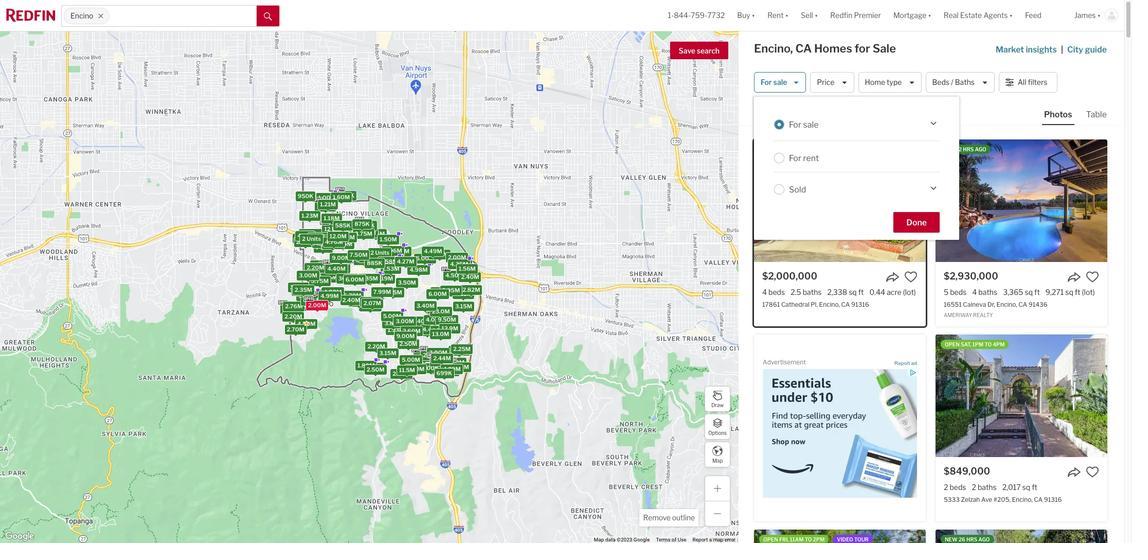 Task type: describe. For each thing, give the bounding box(es) containing it.
report ad
[[895, 360, 918, 366]]

1 vertical spatial 3.40m
[[412, 318, 430, 325]]

91436
[[1029, 301, 1048, 308]]

3.25m
[[283, 305, 301, 313]]

1.56m
[[459, 265, 476, 272]]

insights
[[1027, 45, 1058, 55]]

4.00m
[[426, 316, 444, 323]]

advertisement
[[763, 358, 806, 366]]

tour
[[855, 536, 869, 543]]

sell
[[801, 11, 814, 20]]

photo of 17861 cathedral pl, encino, ca 91316 image
[[755, 139, 927, 262]]

2 (lot) from the left
[[1083, 288, 1096, 296]]

4.29m
[[443, 365, 461, 373]]

▾ for buy ▾
[[752, 11, 756, 20]]

2 vertical spatial 2.20m
[[368, 343, 385, 350]]

rent ▾ button
[[768, 0, 789, 31]]

0 vertical spatial 91316
[[852, 301, 870, 308]]

875k
[[355, 220, 370, 227]]

ft for $849,000
[[1033, 483, 1038, 492]]

844-
[[674, 11, 691, 20]]

899k
[[311, 234, 326, 241]]

1-844-759-7732
[[668, 11, 725, 20]]

0 vertical spatial 4.15m
[[359, 229, 376, 236]]

table button
[[1085, 109, 1110, 124]]

open for open sun, 2pm to 5pm
[[764, 146, 779, 152]]

ca left "homes"
[[796, 42, 812, 55]]

1.93m
[[388, 326, 405, 333]]

670k
[[318, 240, 333, 247]]

2.13m
[[451, 260, 468, 267]]

sell ▾
[[801, 11, 819, 20]]

remove
[[644, 513, 671, 522]]

0 vertical spatial 2pm
[[793, 146, 805, 152]]

1 horizontal spatial 2.70m
[[440, 367, 458, 375]]

5 beds
[[945, 288, 967, 296]]

encino, down rent
[[755, 42, 794, 55]]

1 horizontal spatial 3.15m
[[380, 350, 397, 357]]

2.18m
[[323, 268, 340, 275]]

sq for $2,930,000
[[1026, 288, 1034, 296]]

▾ for mortgage ▾
[[929, 11, 932, 20]]

open for open fri, 11am to 2pm
[[764, 536, 779, 543]]

mortgage ▾ button
[[894, 0, 932, 31]]

3.89m
[[350, 298, 368, 305]]

google image
[[3, 530, 37, 543]]

terms
[[657, 537, 671, 543]]

5.95m
[[384, 289, 402, 296]]

4.98m
[[410, 266, 428, 274]]

7.28m
[[455, 290, 473, 297]]

photo of 16551 calneva dr, encino, ca 91436 image
[[936, 139, 1108, 262]]

1.80m
[[358, 362, 375, 369]]

0 vertical spatial 3.10m
[[338, 234, 355, 241]]

photo of 17711 margate st #311, encino, ca 91316 image
[[936, 530, 1108, 543]]

1.95m
[[417, 319, 434, 327]]

baths for $2,000,000
[[803, 288, 822, 296]]

0 vertical spatial 3.40m
[[417, 302, 435, 309]]

sale inside dialog
[[804, 120, 819, 129]]

2.07m
[[364, 300, 381, 307]]

2.76m
[[285, 303, 303, 310]]

favorite button checkbox for $2,930,000
[[1087, 270, 1100, 284]]

2.5 baths
[[791, 288, 822, 296]]

3.00m down "13.0m"
[[429, 349, 448, 356]]

1 horizontal spatial for sale
[[790, 120, 819, 129]]

0 horizontal spatial 2.20m
[[285, 313, 302, 320]]

0 vertical spatial 7.50m
[[350, 251, 368, 258]]

draw
[[712, 402, 724, 408]]

price
[[818, 78, 835, 87]]

to for 1pm
[[985, 341, 992, 347]]

1 vertical spatial 2.00m
[[290, 283, 308, 291]]

a
[[710, 537, 712, 543]]

video
[[838, 536, 854, 543]]

0 vertical spatial 749k
[[318, 235, 333, 242]]

ad
[[912, 360, 918, 366]]

699k
[[437, 370, 452, 377]]

1 vertical spatial 4.15m
[[362, 275, 379, 282]]

0 vertical spatial 2.40m
[[461, 274, 479, 281]]

4.45m
[[423, 326, 441, 333]]

$2,930,000
[[945, 271, 999, 282]]

hrs for 2
[[964, 146, 975, 152]]

1 vertical spatial 1.60m
[[432, 358, 449, 365]]

3.00m left 2.93m
[[366, 364, 384, 371]]

1 vertical spatial 749k
[[316, 244, 331, 251]]

1.85m
[[317, 203, 334, 210]]

save search
[[679, 46, 720, 55]]

950k
[[298, 193, 314, 200]]

sq for $2,000,000
[[849, 288, 857, 296]]

ca inside 16551 calneva dr, encino, ca 91436 ameriway realty
[[1019, 301, 1028, 308]]

new for new 2 hrs ago
[[946, 146, 958, 152]]

0 vertical spatial 2.00m
[[448, 254, 466, 261]]

0 vertical spatial 4.70m
[[325, 239, 343, 246]]

zelzah
[[962, 496, 981, 504]]

0 vertical spatial 2.60m
[[403, 327, 421, 335]]

4.50m down 7.99m
[[362, 298, 381, 305]]

▾ for rent ▾
[[786, 11, 789, 20]]

1.21m
[[320, 201, 336, 208]]

terms of use link
[[657, 537, 687, 543]]

new 26 hrs ago
[[946, 536, 991, 543]]

1 horizontal spatial 3.80m
[[385, 320, 403, 327]]

for inside button
[[761, 78, 772, 87]]

for sale button
[[755, 72, 807, 93]]

calneva
[[964, 301, 987, 308]]

2.50m down 7.79m
[[447, 359, 465, 366]]

encino
[[71, 12, 93, 20]]

map region
[[0, 4, 851, 543]]

3.96m
[[384, 247, 402, 254]]

▾ for sell ▾
[[815, 11, 819, 20]]

beds for $2,000,000
[[769, 288, 786, 296]]

for sale inside button
[[761, 78, 788, 87]]

dialog containing for sale
[[755, 97, 960, 240]]

1 vertical spatial 5.50m
[[356, 257, 374, 264]]

remove outline button
[[640, 509, 699, 527]]

done button
[[894, 212, 940, 233]]

real estate agents ▾ link
[[944, 0, 1014, 31]]

to for 11am
[[805, 536, 813, 543]]

1 vertical spatial 91316
[[1045, 496, 1063, 504]]

new for new 26 hrs ago
[[946, 536, 958, 543]]

3.95m
[[431, 251, 449, 258]]

sq for $849,000
[[1023, 483, 1031, 492]]

7.99m
[[374, 288, 391, 295]]

report ad button
[[895, 360, 918, 368]]

for
[[855, 42, 871, 55]]

0 horizontal spatial 1.60m
[[333, 193, 350, 201]]

pl,
[[811, 301, 818, 308]]

0 horizontal spatial 11.5m
[[399, 366, 415, 374]]

5.75m
[[311, 277, 329, 284]]

|
[[1062, 45, 1064, 55]]

7732
[[708, 11, 725, 20]]

5pm
[[814, 146, 826, 152]]

ft right 9,271
[[1076, 288, 1081, 296]]

2.93m
[[393, 370, 411, 377]]

1 horizontal spatial 3.50m
[[342, 229, 361, 236]]

2.50m left 2.93m
[[367, 366, 385, 373]]

▾ inside real estate agents ▾ link
[[1010, 11, 1014, 20]]

map button
[[705, 442, 731, 467]]

2.95m
[[442, 287, 460, 294]]

11.0m
[[433, 325, 450, 332]]

1.19m
[[377, 275, 393, 282]]

options button
[[705, 414, 731, 440]]

0 vertical spatial 5.50m
[[324, 240, 342, 247]]

favorite button checkbox for $2,000,000
[[905, 270, 918, 284]]

1 horizontal spatial 9.00m
[[397, 332, 415, 340]]

ago for new 26 hrs ago
[[979, 536, 991, 543]]

$849,000
[[945, 466, 991, 477]]

premier
[[855, 11, 882, 20]]

0.44
[[870, 288, 886, 296]]

2,017
[[1003, 483, 1022, 492]]

3.00m down 7.99m
[[362, 302, 380, 310]]

▾ for james ▾
[[1098, 11, 1102, 20]]

7.79m
[[451, 347, 469, 354]]

0 horizontal spatial 6.00m
[[346, 276, 364, 283]]

16551
[[945, 301, 962, 308]]

report for report ad
[[895, 360, 911, 366]]

2.5
[[791, 288, 802, 296]]

12
[[325, 226, 331, 233]]

ca down 2,338 sq ft
[[842, 301, 851, 308]]

9,271
[[1046, 288, 1065, 296]]

1 horizontal spatial 7.50m
[[407, 365, 425, 373]]

5333
[[945, 496, 960, 504]]

1 vertical spatial for
[[790, 120, 802, 129]]

for rent
[[790, 153, 820, 163]]

photo of 5333 zelzah ave #205, encino, ca 91316 image
[[936, 335, 1108, 457]]

6.35m
[[367, 230, 385, 237]]

photos button
[[1043, 109, 1085, 125]]

rent
[[804, 153, 820, 163]]

1 horizontal spatial 3.10m
[[416, 353, 433, 360]]

0 vertical spatial 3.80m
[[361, 254, 379, 261]]



Task type: vqa. For each thing, say whether or not it's contained in the screenshot.
27
no



Task type: locate. For each thing, give the bounding box(es) containing it.
2 vertical spatial 2.00m
[[308, 302, 326, 309]]

report left ad
[[895, 360, 911, 366]]

4.15m down "885k" in the left top of the page
[[362, 275, 379, 282]]

3.30m
[[299, 292, 317, 300]]

0 vertical spatial sale
[[774, 78, 788, 87]]

james ▾
[[1075, 11, 1102, 20]]

1 vertical spatial 7.50m
[[407, 365, 425, 373]]

2.50m down 1.93m at the left bottom of page
[[400, 340, 418, 347]]

▾ inside sell ▾ dropdown button
[[815, 11, 819, 20]]

6.00m
[[346, 276, 364, 283], [429, 290, 447, 297]]

1 vertical spatial 6.00m
[[429, 290, 447, 297]]

to for 2pm
[[806, 146, 813, 152]]

hrs
[[964, 146, 975, 152], [967, 536, 978, 543]]

9.00m left 4.45m
[[397, 332, 415, 340]]

0 horizontal spatial 2pm
[[793, 146, 805, 152]]

6.00m up 23.0m
[[429, 290, 447, 297]]

0 vertical spatial favorite button image
[[1087, 270, 1100, 284]]

▾ right 'sell'
[[815, 11, 819, 20]]

to right '11am'
[[805, 536, 813, 543]]

encino, down 2,338
[[820, 301, 841, 308]]

2 vertical spatial 3.40m
[[442, 364, 460, 371]]

to right "1pm"
[[985, 341, 992, 347]]

2pm right '11am'
[[814, 536, 825, 543]]

0 vertical spatial ago
[[976, 146, 987, 152]]

2 4 from the left
[[973, 288, 978, 296]]

3.00m up 1.93m at the left bottom of page
[[396, 317, 414, 325]]

1 horizontal spatial 2.40m
[[461, 274, 479, 281]]

beds for $2,930,000
[[951, 288, 967, 296]]

baths up pl,
[[803, 288, 822, 296]]

0 vertical spatial 4.40m
[[328, 265, 346, 272]]

1 (lot) from the left
[[904, 288, 917, 296]]

1 ▾ from the left
[[752, 11, 756, 20]]

ca down 2,017 sq ft
[[1035, 496, 1044, 504]]

baths for $2,930,000
[[979, 288, 998, 296]]

map inside button
[[713, 457, 723, 464]]

5.50m up the "9.35m"
[[356, 257, 374, 264]]

▾ right rent
[[786, 11, 789, 20]]

1 vertical spatial 3.80m
[[385, 320, 403, 327]]

0 vertical spatial 6.00m
[[346, 276, 364, 283]]

0 horizontal spatial 3.50m
[[319, 274, 338, 281]]

1 favorite button image from the top
[[1087, 270, 1100, 284]]

0 horizontal spatial 4.70m
[[325, 239, 343, 246]]

video tour
[[838, 536, 869, 543]]

2.25m
[[453, 345, 471, 353]]

4 up the 17861
[[763, 288, 768, 296]]

4.50m down 4.35m on the top of page
[[446, 272, 464, 279]]

1 horizontal spatial 4.70m
[[430, 314, 447, 321]]

dialog
[[755, 97, 960, 240]]

sq right 2,338
[[849, 288, 857, 296]]

1 4 from the left
[[763, 288, 768, 296]]

beds right 5 on the right bottom of the page
[[951, 288, 967, 296]]

for sale
[[761, 78, 788, 87], [790, 120, 819, 129]]

filters
[[1029, 78, 1048, 87]]

new 2 hrs ago
[[946, 146, 987, 152]]

2 horizontal spatial 3.15m
[[456, 302, 472, 310]]

©2023
[[617, 537, 633, 543]]

outline
[[673, 513, 695, 522]]

▾
[[752, 11, 756, 20], [786, 11, 789, 20], [815, 11, 819, 20], [929, 11, 932, 20], [1010, 11, 1014, 20], [1098, 11, 1102, 20]]

0 vertical spatial 2.20m
[[307, 264, 325, 271]]

1 new from the top
[[946, 146, 958, 152]]

1.60m up 1.85m
[[333, 193, 350, 201]]

sq right 9,271
[[1066, 288, 1074, 296]]

3.10m down "585k"
[[338, 234, 355, 241]]

map down options
[[713, 457, 723, 464]]

fri,
[[780, 536, 789, 543]]

3.40m down 2.44m
[[442, 364, 460, 371]]

report inside button
[[895, 360, 911, 366]]

redfin premier
[[831, 11, 882, 20]]

2.20m up 1.80m
[[368, 343, 385, 350]]

3.20m
[[452, 363, 469, 371]]

encino, down 2,017 sq ft
[[1013, 496, 1033, 504]]

encino,
[[755, 42, 794, 55], [820, 301, 841, 308], [997, 301, 1018, 308], [1013, 496, 1033, 504]]

91316 up photo of 17711 margate st #311, encino, ca 91316 at the right bottom of page
[[1045, 496, 1063, 504]]

0 horizontal spatial sale
[[774, 78, 788, 87]]

1 vertical spatial 2pm
[[814, 536, 825, 543]]

11.5m up 23.0m
[[433, 288, 449, 295]]

real
[[944, 11, 959, 20]]

9.50m
[[438, 316, 456, 323]]

▾ right mortgage
[[929, 11, 932, 20]]

0 horizontal spatial 9.00m
[[332, 254, 351, 262]]

4.49m
[[424, 248, 442, 255]]

sale inside button
[[774, 78, 788, 87]]

8.50m
[[452, 288, 470, 296]]

0 vertical spatial for sale
[[761, 78, 788, 87]]

report left a
[[693, 537, 708, 543]]

2,338 sq ft
[[828, 288, 864, 296]]

2.38m
[[392, 247, 410, 255]]

2.20m up 5.75m
[[307, 264, 325, 271]]

91316 down 2,338 sq ft
[[852, 301, 870, 308]]

0 vertical spatial open
[[764, 146, 779, 152]]

favorite button image
[[905, 270, 918, 284]]

sell ▾ button
[[801, 0, 819, 31]]

11.5m left 699k
[[399, 366, 415, 374]]

12.9m
[[442, 325, 459, 332]]

type
[[887, 78, 903, 87]]

499k
[[298, 232, 313, 240]]

6 ▾ from the left
[[1098, 11, 1102, 20]]

5.70m
[[344, 292, 362, 299]]

3.00m up '2.35m'
[[299, 272, 318, 279]]

1 horizontal spatial favorite button checkbox
[[1087, 270, 1100, 284]]

2.40m down 1.56m
[[461, 274, 479, 281]]

baths up dr,
[[979, 288, 998, 296]]

1 horizontal spatial report
[[895, 360, 911, 366]]

1 horizontal spatial (lot)
[[1083, 288, 1096, 296]]

all
[[1018, 78, 1027, 87]]

1 vertical spatial new
[[946, 536, 958, 543]]

3.75m
[[355, 230, 373, 237]]

open left "sat,"
[[946, 341, 960, 347]]

2,338
[[828, 288, 848, 296]]

ft for $2,000,000
[[859, 288, 864, 296]]

ca down 3,365 sq ft
[[1019, 301, 1028, 308]]

0 vertical spatial 9.00m
[[332, 254, 351, 262]]

ft left 0.44
[[859, 288, 864, 296]]

7.50m up "885k" in the left top of the page
[[350, 251, 368, 258]]

0 horizontal spatial 2.40m
[[343, 296, 361, 303]]

▾ inside rent ▾ dropdown button
[[786, 11, 789, 20]]

849k
[[310, 234, 326, 241]]

1 vertical spatial for sale
[[790, 120, 819, 129]]

favorite button checkbox
[[1087, 465, 1100, 479]]

2 favorite button image from the top
[[1087, 465, 1100, 479]]

0 horizontal spatial for sale
[[761, 78, 788, 87]]

0 vertical spatial to
[[806, 146, 813, 152]]

buy
[[738, 11, 751, 20]]

sq
[[849, 288, 857, 296], [1026, 288, 1034, 296], [1066, 288, 1074, 296], [1023, 483, 1031, 492]]

0 vertical spatial hrs
[[964, 146, 975, 152]]

2.40m left 2.07m on the left bottom of page
[[343, 296, 361, 303]]

city guide link
[[1068, 44, 1110, 56]]

2.00m up 3.30m
[[290, 283, 308, 291]]

map for map
[[713, 457, 723, 464]]

1pm
[[973, 341, 984, 347]]

real estate agents ▾ button
[[938, 0, 1020, 31]]

open left "sun,"
[[764, 146, 779, 152]]

0 horizontal spatial 3.15m
[[311, 297, 328, 304]]

ago for new 2 hrs ago
[[976, 146, 987, 152]]

favorite button checkbox up 9,271 sq ft (lot) on the right bottom of the page
[[1087, 270, 1100, 284]]

7.50m left 699k
[[407, 365, 425, 373]]

1 horizontal spatial 2.20m
[[307, 264, 325, 271]]

1 horizontal spatial 4
[[973, 288, 978, 296]]

sale up 5pm
[[804, 120, 819, 129]]

759-
[[691, 11, 708, 20]]

3 ▾ from the left
[[815, 11, 819, 20]]

2.20m down 3.25m
[[285, 313, 302, 320]]

buy ▾ button
[[732, 0, 762, 31]]

1 vertical spatial favorite button image
[[1087, 465, 1100, 479]]

5
[[945, 288, 949, 296]]

3.10m up 10.9m
[[416, 353, 433, 360]]

1 vertical spatial open
[[946, 341, 960, 347]]

beds up the 17861
[[769, 288, 786, 296]]

favorite button image for $2,930,000
[[1087, 270, 1100, 284]]

9.35m
[[360, 275, 378, 282]]

1 vertical spatial 4.40m
[[432, 366, 451, 373]]

4 baths
[[973, 288, 998, 296]]

1 horizontal spatial 4.40m
[[432, 366, 451, 373]]

6.00m up 5.70m
[[346, 276, 364, 283]]

favorite button image for $849,000
[[1087, 465, 1100, 479]]

sale left price
[[774, 78, 788, 87]]

3.50m down the 875k
[[342, 229, 361, 236]]

ft
[[859, 288, 864, 296], [1035, 288, 1041, 296], [1076, 288, 1081, 296], [1033, 483, 1038, 492]]

baths up ave
[[978, 483, 997, 492]]

3.15m down the 4.80m
[[311, 297, 328, 304]]

beds
[[769, 288, 786, 296], [951, 288, 967, 296], [950, 483, 967, 492]]

▾ inside buy ▾ dropdown button
[[752, 11, 756, 20]]

2,017 sq ft
[[1003, 483, 1038, 492]]

0 horizontal spatial 5.50m
[[324, 240, 342, 247]]

3.40m up 4.00m
[[417, 302, 435, 309]]

4.50m up 1.53m
[[382, 254, 400, 261]]

5 ▾ from the left
[[1010, 11, 1014, 20]]

price button
[[811, 72, 855, 93]]

2 favorite button checkbox from the left
[[1087, 270, 1100, 284]]

0 vertical spatial map
[[713, 457, 723, 464]]

4 ▾ from the left
[[929, 11, 932, 20]]

1.60m up 699k
[[432, 358, 449, 365]]

12 units
[[325, 226, 346, 233]]

▾ right james
[[1098, 11, 1102, 20]]

1 horizontal spatial 2pm
[[814, 536, 825, 543]]

0 horizontal spatial favorite button checkbox
[[905, 270, 918, 284]]

ft right "2,017"
[[1033, 483, 1038, 492]]

2.60m down 1.95m
[[403, 327, 421, 335]]

favorite button image
[[1087, 270, 1100, 284], [1087, 465, 1100, 479]]

▾ right buy
[[752, 11, 756, 20]]

2.70m down 2.44m
[[440, 367, 458, 375]]

photo of 18207 lake encino dr, encino, ca 91316 image
[[755, 530, 927, 543]]

9.00m up 3.19m in the left of the page
[[332, 254, 351, 262]]

sat,
[[961, 341, 972, 347]]

1 vertical spatial report
[[693, 537, 708, 543]]

2pm
[[793, 146, 805, 152], [814, 536, 825, 543]]

open for open sat, 1pm to 4pm
[[946, 341, 960, 347]]

1 vertical spatial 2.20m
[[285, 313, 302, 320]]

2 vertical spatial open
[[764, 536, 779, 543]]

(lot) right 9,271
[[1083, 288, 1096, 296]]

0 horizontal spatial 3.80m
[[361, 254, 379, 261]]

encino, down the 3,365
[[997, 301, 1018, 308]]

4.50m down 3.25m
[[298, 320, 316, 327]]

hrs for 26
[[967, 536, 978, 543]]

3,365 sq ft
[[1004, 288, 1041, 296]]

favorite button checkbox up 0.44 acre (lot)
[[905, 270, 918, 284]]

0 horizontal spatial 91316
[[852, 301, 870, 308]]

1.18m
[[324, 214, 340, 222]]

2 new from the top
[[946, 536, 958, 543]]

0 vertical spatial for
[[761, 78, 772, 87]]

2.00m up 1.56m
[[448, 254, 466, 261]]

remove outline
[[644, 513, 695, 522]]

1 vertical spatial hrs
[[967, 536, 978, 543]]

3,365
[[1004, 288, 1024, 296]]

1 horizontal spatial 6.00m
[[429, 290, 447, 297]]

1 horizontal spatial sale
[[804, 120, 819, 129]]

open fri, 11am to 2pm
[[764, 536, 825, 543]]

report
[[895, 360, 911, 366], [693, 537, 708, 543]]

0 horizontal spatial 4
[[763, 288, 768, 296]]

open sun, 2pm to 5pm
[[764, 146, 826, 152]]

1 vertical spatial 2.40m
[[343, 296, 361, 303]]

1 horizontal spatial 5.50m
[[356, 257, 374, 264]]

3.00m
[[299, 272, 318, 279], [362, 302, 380, 310], [396, 317, 414, 325], [429, 349, 448, 356], [366, 364, 384, 371], [422, 365, 440, 372]]

▾ inside mortgage ▾ dropdown button
[[929, 11, 932, 20]]

mortgage ▾
[[894, 11, 932, 20]]

sq right "2,017"
[[1023, 483, 1031, 492]]

real estate agents ▾
[[944, 11, 1014, 20]]

buy ▾
[[738, 11, 756, 20]]

options
[[709, 430, 727, 436]]

3.50m up 5.95m
[[398, 279, 416, 286]]

3.40m up 4.45m
[[412, 318, 430, 325]]

4.40m down 2.44m
[[432, 366, 451, 373]]

2.70m down 3.25m
[[287, 326, 305, 333]]

1 vertical spatial 2.60m
[[423, 351, 441, 359]]

1 horizontal spatial map
[[713, 457, 723, 464]]

9,271 sq ft (lot)
[[1046, 288, 1096, 296]]

report a map error
[[693, 537, 736, 543]]

0 horizontal spatial 4.40m
[[328, 265, 346, 272]]

23.0m
[[432, 308, 450, 315]]

submit search image
[[264, 12, 272, 20]]

2.15m
[[294, 287, 311, 295]]

1 horizontal spatial 11.5m
[[433, 288, 449, 295]]

1 vertical spatial map
[[594, 537, 604, 543]]

3.80m down 5.95m
[[385, 320, 403, 327]]

0 horizontal spatial 7.50m
[[350, 251, 368, 258]]

1 favorite button checkbox from the left
[[905, 270, 918, 284]]

4 for 4 baths
[[973, 288, 978, 296]]

rent
[[768, 11, 784, 20]]

0 horizontal spatial (lot)
[[904, 288, 917, 296]]

4.15m
[[359, 229, 376, 236], [362, 275, 379, 282]]

map left data
[[594, 537, 604, 543]]

market
[[996, 45, 1025, 55]]

0 horizontal spatial 3.10m
[[338, 234, 355, 241]]

0 vertical spatial 1.60m
[[333, 193, 350, 201]]

ft up 91436
[[1035, 288, 1041, 296]]

2 vertical spatial for
[[790, 153, 802, 163]]

4 up calneva
[[973, 288, 978, 296]]

800k
[[359, 222, 375, 229]]

guide
[[1086, 45, 1108, 55]]

2 ▾ from the left
[[786, 11, 789, 20]]

2 horizontal spatial 3.50m
[[398, 279, 416, 286]]

units
[[332, 226, 346, 233], [306, 230, 320, 237], [324, 232, 338, 239], [300, 235, 314, 242], [307, 235, 321, 243], [301, 239, 315, 246], [376, 249, 390, 256]]

3.00m down 2.44m
[[422, 365, 440, 372]]

1 vertical spatial sale
[[804, 120, 819, 129]]

12.0m
[[330, 233, 347, 240]]

0 horizontal spatial 2.60m
[[403, 327, 421, 335]]

3.15m down 1.93m at the left bottom of page
[[380, 350, 397, 357]]

photos
[[1045, 110, 1073, 119]]

beds
[[933, 78, 950, 87]]

baths for $849,000
[[978, 483, 997, 492]]

favorite button checkbox
[[905, 270, 918, 284], [1087, 270, 1100, 284]]

5.00m
[[324, 239, 342, 246], [416, 255, 435, 262], [383, 313, 402, 320], [418, 327, 437, 334], [402, 356, 420, 363]]

0 vertical spatial new
[[946, 146, 958, 152]]

2.60m up 699k
[[423, 351, 441, 359]]

4.27m
[[397, 258, 415, 265]]

3.50m down 3.19m in the left of the page
[[319, 274, 338, 281]]

agents
[[984, 11, 1009, 20]]

map for map data ©2023 google
[[594, 537, 604, 543]]

encino, inside 16551 calneva dr, encino, ca 91436 ameriway realty
[[997, 301, 1018, 308]]

ad region
[[763, 369, 918, 498]]

sq up 91436
[[1026, 288, 1034, 296]]

beds for $849,000
[[950, 483, 967, 492]]

0 horizontal spatial map
[[594, 537, 604, 543]]

13.0m
[[432, 330, 450, 338]]

use
[[678, 537, 687, 543]]

0 horizontal spatial 2.70m
[[287, 326, 305, 333]]

0 horizontal spatial report
[[693, 537, 708, 543]]

2.50m down 3.30m
[[294, 302, 312, 309]]

▾ right 'agents'
[[1010, 11, 1014, 20]]

to up rent
[[806, 146, 813, 152]]

4.40m
[[328, 265, 346, 272], [432, 366, 451, 373]]

4.15m down the 875k
[[359, 229, 376, 236]]

4 for 4 beds
[[763, 288, 768, 296]]

4.40m up the 30.0m
[[328, 265, 346, 272]]

0 vertical spatial report
[[895, 360, 911, 366]]

2.00m down 3.30m
[[308, 302, 326, 309]]

ft for $2,930,000
[[1035, 288, 1041, 296]]

mortgage
[[894, 11, 927, 20]]

(lot) down favorite button icon
[[904, 288, 917, 296]]

None search field
[[110, 6, 257, 26]]

sale
[[774, 78, 788, 87], [804, 120, 819, 129]]

0 vertical spatial 11.5m
[[433, 288, 449, 295]]

2 horizontal spatial 2.20m
[[368, 343, 385, 350]]

remove encino image
[[98, 13, 104, 19]]

3.15m down 7.28m on the bottom left
[[456, 302, 472, 310]]

5.50m down 12.0m
[[324, 240, 342, 247]]

1 vertical spatial 11.5m
[[399, 366, 415, 374]]

open left 'fri,'
[[764, 536, 779, 543]]

report for report a map error
[[693, 537, 708, 543]]



